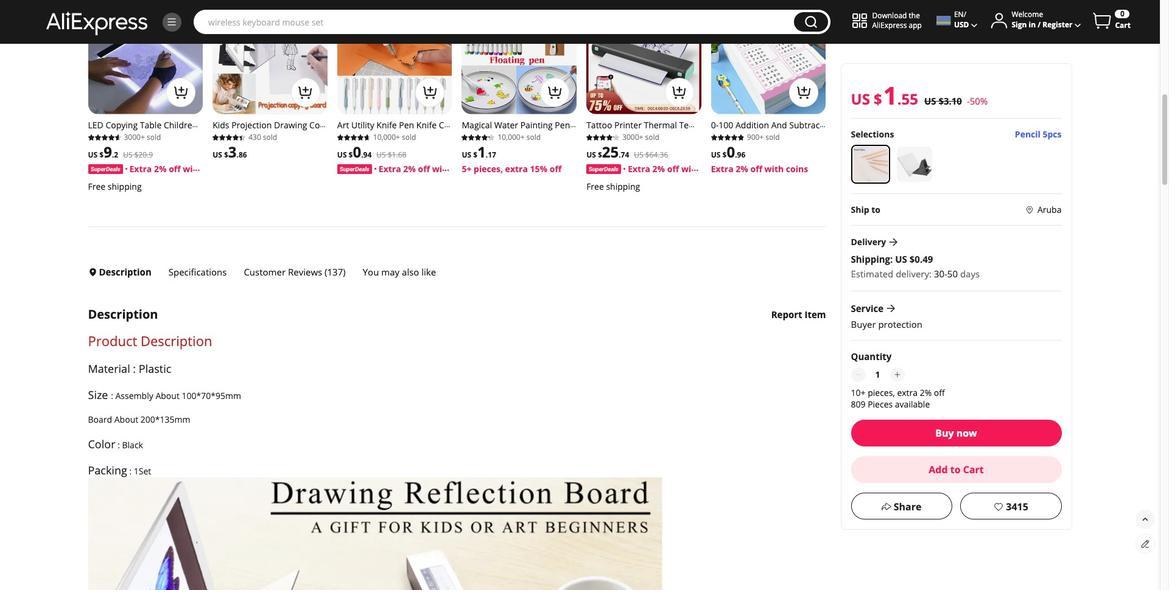 Task type: locate. For each thing, give the bounding box(es) containing it.
to right add
[[950, 464, 961, 477]]

1 horizontal spatial free
[[586, 181, 604, 192]]

/
[[964, 9, 966, 20], [1038, 20, 1041, 30]]

1 vertical spatial extra
[[897, 387, 918, 399]]

0 horizontal spatial to
[[871, 204, 880, 216]]

$ right r
[[473, 150, 477, 160]]

0-
[[711, 120, 719, 131]]

0 horizontal spatial /
[[964, 9, 966, 20]]

$ up roid
[[598, 150, 602, 160]]

montessori down reflection
[[213, 167, 257, 178]]

0 horizontal spatial sc
[[442, 143, 450, 155]]

children inside magical water painting pen colorful mark pen markers f loating ink pen doodle wate r pens children montessori e arly education toys
[[489, 155, 523, 166]]

0 horizontal spatial montessori
[[213, 167, 257, 178]]

water
[[494, 120, 518, 131]]

painting
[[520, 120, 553, 131], [284, 131, 316, 143]]

about inside size : assembly about 100*70*95mm
[[156, 390, 180, 402]]

f
[[571, 131, 575, 143]]

pen up scrapbooking
[[399, 120, 414, 131]]

printer up machine
[[614, 120, 642, 131]]

with
[[664, 155, 682, 166]]

1 10,000+ from the left
[[373, 132, 400, 143]]

4 extra from the left
[[711, 163, 734, 175]]

0 vertical spatial sc
[[442, 143, 450, 155]]

free shipping
[[88, 181, 142, 192], [586, 181, 640, 192]]

0 vertical spatial extra
[[505, 163, 528, 175]]

1 vertical spatial printer
[[586, 155, 614, 166]]

1sqid_b image
[[166, 16, 177, 27]]

None text field
[[868, 368, 888, 383]]

0 horizontal spatial free shipping
[[88, 181, 142, 192]]

: inside size : assembly about 100*70*95mm
[[111, 390, 113, 402]]

led copying table children drawing board transparent copying table adjustable bri ghtness night light noteboo k
[[88, 120, 202, 178]]

sold down thermal
[[645, 132, 659, 143]]

2% inside us $ 0 . 96 extra 2% off with coins
[[736, 163, 748, 175]]

copying up the "ghtness"
[[88, 143, 120, 155]]

15%
[[530, 163, 548, 175]]

us left tool at the left of page
[[337, 150, 347, 160]]

1 horizontal spatial children
[[489, 155, 523, 166]]

1
[[883, 79, 897, 112], [477, 142, 486, 162]]

printer
[[614, 120, 642, 131], [586, 155, 614, 166]]

4 sold from the left
[[527, 132, 541, 143]]

$ inside "us $ 1 . 17 5+ pieces, extra 15% off"
[[473, 150, 477, 160]]

free shipping down ios
[[586, 181, 640, 192]]

1 left 17
[[477, 142, 486, 162]]

0 horizontal spatial toys
[[260, 167, 278, 178]]

us
[[851, 89, 870, 109], [924, 95, 936, 107], [88, 150, 98, 160], [123, 150, 132, 160], [213, 150, 222, 160], [337, 150, 347, 160], [377, 150, 386, 160], [462, 150, 471, 160], [586, 150, 596, 160], [634, 150, 643, 160], [711, 150, 721, 160], [895, 253, 907, 266]]

$ for 94
[[349, 150, 353, 160]]

shipping: us $0.49 estimated delivery: 30-50 days
[[851, 253, 980, 280]]

1 free from the left
[[88, 181, 105, 192]]

. down learning
[[735, 150, 737, 160]]

None button
[[794, 12, 828, 32]]

1 horizontal spatial to
[[950, 464, 961, 477]]

size : assembly about 100*70*95mm
[[88, 388, 241, 402]]

3 extra from the left
[[628, 163, 650, 175]]

drawing down led
[[88, 131, 121, 143]]

coins for 9
[[204, 163, 226, 175]]

0 vertical spatial to
[[871, 204, 880, 216]]

0 horizontal spatial 3000+
[[124, 132, 145, 143]]

1 horizontal spatial hool
[[711, 167, 729, 178]]

and inside 0-100 addition and subtracti on learning math handwriti ng practice books 95 pages arithmetic notebooks 3-6 sc hool students
[[771, 120, 787, 131]]

2% right pieces
[[920, 387, 932, 399]]

customer reviews (137) link
[[235, 260, 354, 284]]

1 horizontal spatial 1
[[883, 79, 897, 112]]

kids projection drawing cop y board projector painting tr acing board sketch specular reflection dimming bracket montessori toys
[[213, 120, 327, 178]]

pieces, right 10+
[[868, 387, 895, 399]]

1 vertical spatial about
[[114, 414, 138, 425]]

2% down the adjustable
[[154, 163, 167, 175]]

1 extra 2% off with coins from the left
[[129, 163, 226, 175]]

product
[[88, 332, 137, 350]]

sold up doodle
[[527, 132, 541, 143]]

0 vertical spatial description
[[99, 266, 151, 278]]

25
[[602, 142, 619, 162]]

1 horizontal spatial sc
[[815, 155, 824, 166]]

off inside us $ 0 . 96 extra 2% off with coins
[[750, 163, 762, 175]]

2 vertical spatial description
[[141, 332, 212, 350]]

table up transparent
[[140, 120, 162, 131]]

hool inside 0-100 addition and subtracti on learning math handwriti ng practice books 95 pages arithmetic notebooks 3-6 sc hool students
[[711, 167, 729, 178]]

3000+ sold for 9
[[124, 132, 161, 143]]

1 horizontal spatial and
[[771, 120, 787, 131]]

coins down loating
[[454, 163, 476, 175]]

download the aliexpress app
[[872, 10, 922, 30]]

pieces, inside 10+ pieces, extra 2% off 809 pieces available
[[868, 387, 895, 399]]

shipping for 9
[[108, 181, 142, 192]]

100*70*95mm
[[182, 390, 241, 402]]

1 up selections on the top right of the page
[[883, 79, 897, 112]]

3000+ up $20.9
[[124, 132, 145, 143]]

5 sold from the left
[[645, 132, 659, 143]]

board up $20.9
[[123, 131, 147, 143]]

extra down $20.9
[[129, 163, 152, 175]]

. down machine
[[619, 150, 621, 160]]

usd
[[954, 20, 969, 30]]

3 extra 2% off with coins from the left
[[628, 163, 725, 175]]

2%
[[154, 163, 167, 175], [403, 163, 416, 175], [653, 163, 665, 175], [736, 163, 748, 175], [920, 387, 932, 399]]

1 shipping from the left
[[108, 181, 142, 192]]

0 for us $ 0 . 96 extra 2% off with coins
[[727, 142, 735, 162]]

1 horizontal spatial 10,000+
[[498, 132, 525, 143]]

1 with from the left
[[183, 163, 202, 175]]

: left 1set on the left bottom of page
[[129, 466, 132, 477]]

color : black
[[88, 437, 143, 452]]

knife up "supp"
[[419, 143, 439, 155]]

1 horizontal spatial 0
[[727, 142, 735, 162]]

10,000+ for 1
[[498, 132, 525, 143]]

0 vertical spatial and
[[771, 120, 787, 131]]

0 horizontal spatial painting
[[284, 131, 316, 143]]

sold up books
[[766, 132, 780, 143]]

2 with from the left
[[432, 163, 451, 175]]

add to cart
[[929, 464, 984, 477]]

us inside us $ 3 . 86
[[213, 150, 222, 160]]

black
[[122, 439, 143, 451]]

1 horizontal spatial montessori
[[525, 155, 570, 166]]

sold for 1
[[527, 132, 541, 143]]

table
[[140, 120, 162, 131], [122, 143, 144, 155]]

. inside us $ 1 . 5 5 us $3.10 -50%
[[897, 89, 902, 109]]

wate
[[554, 143, 574, 155]]

3 with from the left
[[681, 163, 701, 175]]

0 horizontal spatial free
[[88, 181, 105, 192]]

0 horizontal spatial children
[[164, 120, 197, 131]]

3-
[[800, 155, 808, 166]]

coins for 0
[[454, 163, 476, 175]]

1 horizontal spatial extra
[[897, 387, 918, 399]]

color
[[88, 437, 115, 452]]

bracket
[[293, 155, 323, 166]]

1 horizontal spatial cart
[[1115, 20, 1131, 30]]

$ left 94
[[349, 150, 353, 160]]

and
[[771, 120, 787, 131], [684, 155, 700, 166]]

professional
[[607, 143, 656, 155]]

free for 25
[[586, 181, 604, 192]]

1 vertical spatial children
[[489, 155, 523, 166]]

coins down the 95
[[786, 163, 808, 175]]

1 horizontal spatial drawing
[[274, 120, 307, 131]]

extra down practice
[[711, 163, 734, 175]]

0 horizontal spatial and
[[684, 155, 700, 166]]

0 horizontal spatial ng
[[337, 143, 347, 155]]

1 inside "us $ 1 . 17 5+ pieces, extra 15% off"
[[477, 142, 486, 162]]

10,000+ down water
[[498, 132, 525, 143]]

packing
[[88, 463, 127, 478]]

supplies
[[357, 155, 391, 166]]

2 ng from the left
[[711, 143, 721, 155]]

3000+ sold for 25
[[622, 132, 659, 143]]

2 10,000+ from the left
[[498, 132, 525, 143]]

en /
[[954, 9, 966, 20]]

. for 94
[[361, 150, 363, 160]]

to for ship
[[871, 204, 880, 216]]

1 horizontal spatial about
[[156, 390, 180, 402]]

1 sold from the left
[[147, 132, 161, 143]]

2% inside 10+ pieces, extra 2% off 809 pieces available
[[920, 387, 932, 399]]

$ inside us $ 0 . 96 extra 2% off with coins
[[723, 150, 727, 160]]

1 ng from the left
[[337, 143, 347, 155]]

1 horizontal spatial 3000+
[[622, 132, 643, 143]]

/ right the
[[964, 9, 966, 20]]

: inside 'packing : 1set'
[[129, 466, 132, 477]]

. left $3.10
[[897, 89, 902, 109]]

. left night at the top left of the page
[[112, 150, 114, 160]]

1 horizontal spatial extra 2% off with coins
[[379, 163, 476, 175]]

0 horizontal spatial cart
[[963, 464, 984, 477]]

1 horizontal spatial toys
[[520, 167, 539, 178]]

10,000+ sold down water
[[498, 132, 541, 143]]

and up math on the right
[[771, 120, 787, 131]]

1 3000+ from the left
[[124, 132, 145, 143]]

0 horizontal spatial 0
[[353, 142, 361, 162]]

1 horizontal spatial painting
[[520, 120, 553, 131]]

app
[[909, 20, 922, 30]]

report item
[[771, 309, 826, 321]]

2 extra from the left
[[379, 163, 401, 175]]

2 horizontal spatial extra 2% off with coins
[[628, 163, 725, 175]]

with down books
[[765, 163, 784, 175]]

2 3000+ from the left
[[622, 132, 643, 143]]

drawing
[[274, 120, 307, 131], [88, 131, 121, 143]]

sold up the sketch
[[263, 132, 277, 143]]

us $ 25 . 74 us $64.36
[[586, 142, 668, 162]]

$ inside us $ 0 . 94 us $1.68
[[349, 150, 353, 160]]

. inside us $ 3 . 86
[[237, 150, 239, 160]]

plate
[[586, 131, 606, 143]]

:
[[133, 362, 136, 376], [111, 390, 113, 402], [118, 439, 120, 451], [129, 466, 132, 477]]

with inside us $ 0 . 96 extra 2% off with coins
[[765, 163, 784, 175]]

board up color
[[88, 414, 112, 425]]

ng
[[337, 143, 347, 155], [711, 143, 721, 155]]

specifications link
[[160, 260, 235, 284]]

estimated
[[851, 268, 893, 280]]

acing
[[213, 143, 233, 155]]

coins inside us $ 0 . 96 extra 2% off with coins
[[786, 163, 808, 175]]

2 coins from the left
[[454, 163, 476, 175]]

to right ship on the top of the page
[[871, 204, 880, 216]]

0 horizontal spatial extra 2% off with coins
[[129, 163, 226, 175]]

about up "200*135mm"
[[156, 390, 180, 402]]

now
[[956, 427, 977, 440]]

0 horizontal spatial 1
[[477, 142, 486, 162]]

0 horizontal spatial 10,000+
[[373, 132, 400, 143]]

$ inside us $ 9 . 2 us $20.9
[[99, 150, 104, 160]]

painting up the specular
[[284, 131, 316, 143]]

children up education
[[489, 155, 523, 166]]

reviews
[[288, 266, 322, 278]]

10,000+ up express
[[373, 132, 400, 143]]

hool down arithmetic
[[711, 167, 729, 178]]

noteboo
[[167, 155, 202, 166]]

montessori inside magical water painting pen colorful mark pen markers f loating ink pen doodle wate r pens children montessori e arly education toys
[[525, 155, 570, 166]]

pen up markers
[[555, 120, 570, 131]]

809
[[851, 399, 866, 411]]

2 horizontal spatial 0
[[1120, 9, 1125, 19]]

buy
[[935, 427, 954, 440]]

4 coins from the left
[[786, 163, 808, 175]]

sign in / register
[[1012, 20, 1073, 30]]

. for 2
[[112, 150, 114, 160]]

knife
[[377, 120, 397, 131], [416, 120, 437, 131], [419, 143, 439, 155]]

extra 2% off with coins down the adjustable
[[129, 163, 226, 175]]

3 coins from the left
[[703, 163, 725, 175]]

1 vertical spatial and
[[684, 155, 700, 166]]

portable
[[619, 167, 652, 178]]

free down roid
[[586, 181, 604, 192]]

roid
[[586, 167, 602, 178]]

1 vertical spatial sc
[[815, 155, 824, 166]]

1 vertical spatial description
[[88, 306, 158, 323]]

$ inside us $ 3 . 86
[[224, 150, 228, 160]]

protection
[[878, 319, 923, 331]]

free down k
[[88, 181, 105, 192]]

us inside "us $ 1 . 17 5+ pieces, extra 15% off"
[[462, 150, 471, 160]]

y
[[213, 131, 217, 143]]

sold
[[147, 132, 161, 143], [263, 132, 277, 143], [402, 132, 416, 143], [527, 132, 541, 143], [645, 132, 659, 143], [766, 132, 780, 143]]

drawing left cop
[[274, 120, 307, 131]]

6 sold from the left
[[766, 132, 780, 143]]

delivery
[[851, 236, 886, 248]]

shipping
[[108, 181, 142, 192], [606, 181, 640, 192]]

$ left 86
[[224, 150, 228, 160]]

table up night at the top left of the page
[[122, 143, 144, 155]]

1 vertical spatial cart
[[963, 464, 984, 477]]

0 horizontal spatial 3000+ sold
[[124, 132, 161, 143]]

1 horizontal spatial shipping
[[606, 181, 640, 192]]

2 toys from the left
[[520, 167, 539, 178]]

led
[[88, 120, 103, 131]]

free shipping down the "ghtness"
[[88, 181, 142, 192]]

3415
[[1006, 501, 1028, 514]]

us $ 0 . 94 us $1.68
[[337, 142, 406, 162]]

coins down on
[[703, 163, 725, 175]]

extra right pieces
[[897, 387, 918, 399]]

0 inside us $ 0 . 96 extra 2% off with coins
[[727, 142, 735, 162]]

3 sold from the left
[[402, 132, 416, 143]]

ng down on
[[711, 143, 721, 155]]

3000+ sold
[[124, 132, 161, 143], [622, 132, 659, 143]]

toys inside magical water painting pen colorful mark pen markers f loating ink pen doodle wate r pens children montessori e arly education toys
[[520, 167, 539, 178]]

cart
[[1115, 20, 1131, 30], [963, 464, 984, 477]]

and down paper
[[684, 155, 700, 166]]

coins down acing
[[204, 163, 226, 175]]

1 horizontal spatial ng
[[711, 143, 721, 155]]

0 horizontal spatial shipping
[[108, 181, 142, 192]]

2 free from the left
[[586, 181, 604, 192]]

. down stickers in the top of the page
[[361, 150, 363, 160]]

0 vertical spatial about
[[156, 390, 180, 402]]

. inside us $ 0 . 94 us $1.68
[[361, 150, 363, 160]]

. inside us $ 9 . 2 us $20.9
[[112, 150, 114, 160]]

1set
[[134, 466, 151, 477]]

montessori down doodle
[[525, 155, 570, 166]]

2 shipping from the left
[[606, 181, 640, 192]]

0 horizontal spatial printer
[[586, 155, 614, 166]]

extra 2% off with coins down paper
[[628, 163, 725, 175]]

2 3000+ sold from the left
[[622, 132, 659, 143]]

. for 96
[[735, 150, 737, 160]]

100
[[719, 120, 733, 131]]

pieces, down 17
[[474, 163, 503, 175]]

hool
[[337, 155, 355, 166], [711, 167, 729, 178]]

painting up markers
[[520, 120, 553, 131]]

1 horizontal spatial free shipping
[[586, 181, 640, 192]]

with for 0
[[432, 163, 451, 175]]

. inside "us $ 1 . 17 5+ pieces, extra 15% off"
[[486, 150, 488, 160]]

3000+ up professional
[[622, 132, 643, 143]]

0 vertical spatial cart
[[1115, 20, 1131, 30]]

1 toys from the left
[[260, 167, 278, 178]]

2% down $64.36
[[653, 163, 665, 175]]

sold up box
[[402, 132, 416, 143]]

2 sold from the left
[[263, 132, 277, 143]]

2 free shipping from the left
[[586, 181, 640, 192]]

in
[[1029, 20, 1036, 30]]

shipping for 25
[[606, 181, 640, 192]]

430 sold
[[249, 132, 277, 143]]

shipping down portable
[[606, 181, 640, 192]]

to inside "add to cart" button
[[950, 464, 961, 477]]

1 3000+ sold from the left
[[124, 132, 161, 143]]

3000+ sold up professional
[[622, 132, 659, 143]]

0 vertical spatial children
[[164, 120, 197, 131]]

extra 2% off with coins down box
[[379, 163, 476, 175]]

shipping down night at the top left of the page
[[108, 181, 142, 192]]

1 10,000+ sold from the left
[[373, 132, 416, 143]]

us up delivery:
[[895, 253, 907, 266]]

us inside us $ 0 . 96 extra 2% off with coins
[[711, 150, 721, 160]]

pen up doodle
[[518, 131, 533, 143]]

1 horizontal spatial pieces,
[[868, 387, 895, 399]]

specifications
[[169, 266, 227, 278]]

extra down 74
[[628, 163, 650, 175]]

$ inside us $ 1 . 5 5 us $3.10 -50%
[[874, 89, 882, 109]]

1 coins from the left
[[204, 163, 226, 175]]

2 10,000+ sold from the left
[[498, 132, 541, 143]]

pen inside art utility knife pen knife cu t stickers scrapbooking cutti ng tool express box knife sc hool supplies diy craft supp lies
[[399, 120, 414, 131]]

2% for 0
[[403, 163, 416, 175]]

stickers
[[342, 131, 373, 143]]

off
[[169, 163, 181, 175], [418, 163, 430, 175], [550, 163, 562, 175], [667, 163, 679, 175], [750, 163, 762, 175], [934, 387, 945, 399]]

report item link
[[771, 298, 826, 332]]

0 vertical spatial pieces,
[[474, 163, 503, 175]]

1 vertical spatial pieces,
[[868, 387, 895, 399]]

: left plastic
[[133, 362, 136, 376]]

sold for us $20.9
[[147, 132, 161, 143]]

2% for 9
[[154, 163, 167, 175]]

pen
[[399, 120, 414, 131], [555, 120, 570, 131], [518, 131, 533, 143], [505, 143, 521, 155]]

2 extra 2% off with coins from the left
[[379, 163, 476, 175]]

0 horizontal spatial pieces,
[[474, 163, 503, 175]]

0 horizontal spatial drawing
[[88, 131, 121, 143]]

extra left 15%
[[505, 163, 528, 175]]

quantity
[[851, 351, 892, 363]]

0 vertical spatial 1
[[883, 79, 897, 112]]

extra down $1.68
[[379, 163, 401, 175]]

2% down 96 at right top
[[736, 163, 748, 175]]

1 horizontal spatial 3000+ sold
[[622, 132, 659, 143]]

tr
[[319, 131, 327, 143]]

us up 5+
[[462, 150, 471, 160]]

with left r
[[432, 163, 451, 175]]

$ up selections on the top right of the page
[[874, 89, 882, 109]]

1 free shipping from the left
[[88, 181, 142, 192]]

knife left cu
[[416, 120, 437, 131]]

1 horizontal spatial printer
[[614, 120, 642, 131]]

download
[[872, 10, 907, 21]]

coins
[[204, 163, 226, 175], [454, 163, 476, 175], [703, 163, 725, 175], [786, 163, 808, 175]]

sc right 6
[[815, 155, 824, 166]]

1 vertical spatial to
[[950, 464, 961, 477]]

sold up the adjustable
[[147, 132, 161, 143]]

to for add
[[950, 464, 961, 477]]

0 horizontal spatial hool
[[337, 155, 355, 166]]

$ inside the us $ 25 . 74 us $64.36
[[598, 150, 602, 160]]

toys
[[260, 167, 278, 178], [520, 167, 539, 178]]

$ left 96 at right top
[[723, 150, 727, 160]]

0 horizontal spatial 10,000+ sold
[[373, 132, 416, 143]]

sc down cutti
[[442, 143, 450, 155]]

4 with from the left
[[765, 163, 784, 175]]

. inside the us $ 25 . 74 us $64.36
[[619, 150, 621, 160]]

with down paper
[[681, 163, 701, 175]]

description inside description link
[[99, 266, 151, 278]]

0 horizontal spatial extra
[[505, 163, 528, 175]]

3000+ for 9
[[124, 132, 145, 143]]

knife up scrapbooking
[[377, 120, 397, 131]]

toys down doodle
[[520, 167, 539, 178]]

1 vertical spatial 1
[[477, 142, 486, 162]]

1 horizontal spatial 10,000+ sold
[[498, 132, 541, 143]]

. left ink
[[486, 150, 488, 160]]

10,000+ sold up express
[[373, 132, 416, 143]]

sc inside 0-100 addition and subtracti on learning math handwriti ng practice books 95 pages arithmetic notebooks 3-6 sc hool students
[[815, 155, 824, 166]]

1 extra from the left
[[129, 163, 152, 175]]

pen down mark
[[505, 143, 521, 155]]

extra for 9
[[129, 163, 152, 175]]

. inside us $ 0 . 96 extra 2% off with coins
[[735, 150, 737, 160]]

: inside the color : black
[[118, 439, 120, 451]]

description
[[99, 266, 151, 278], [88, 306, 158, 323], [141, 332, 212, 350]]

900+
[[747, 132, 764, 143]]



Task type: describe. For each thing, give the bounding box(es) containing it.
magical
[[462, 120, 492, 131]]

: for assembly
[[111, 390, 113, 402]]

with for 25
[[681, 163, 701, 175]]

ink
[[491, 143, 503, 155]]

ng inside 0-100 addition and subtracti on learning math handwriti ng practice books 95 pages arithmetic notebooks 3-6 sc hool students
[[711, 143, 721, 155]]

ghtness
[[88, 155, 119, 166]]

item
[[805, 309, 826, 321]]

extra 2% off with coins for 0
[[379, 163, 476, 175]]

customer reviews (137)
[[244, 266, 346, 278]]

pencil
[[1015, 128, 1041, 140]]

extra for 0
[[379, 163, 401, 175]]

product description
[[88, 332, 212, 350]]

board down 430
[[236, 143, 260, 155]]

$0.49
[[910, 253, 933, 266]]

94
[[363, 150, 372, 160]]

: for plastic
[[133, 362, 136, 376]]

markers
[[536, 131, 568, 143]]

board inside led copying table children drawing board transparent copying table adjustable bri ghtness night light noteboo k
[[123, 131, 147, 143]]

us up selections on the top right of the page
[[851, 89, 870, 109]]

pages
[[795, 143, 819, 155]]

0-100 addition and subtracti on learning math handwriti ng practice books 95 pages arithmetic notebooks 3-6 sc hool students
[[711, 120, 825, 178]]

1 horizontal spatial /
[[1038, 20, 1041, 30]]

children inside led copying table children drawing board transparent copying table adjustable bri ghtness night light noteboo k
[[164, 120, 197, 131]]

$ for 17
[[473, 150, 477, 160]]

you may also like
[[363, 266, 438, 278]]

0 inside 0 cart
[[1120, 9, 1125, 19]]

0 for us $ 0 . 94 us $1.68
[[353, 142, 361, 162]]

ng inside art utility knife pen knife cu t stickers scrapbooking cutti ng tool express box knife sc hool supplies diy craft supp lies
[[337, 143, 347, 155]]

hool inside art utility knife pen knife cu t stickers scrapbooking cutti ng tool express box knife sc hool supplies diy craft supp lies
[[337, 155, 355, 166]]

sold for 3
[[263, 132, 277, 143]]

drawing inside kids projection drawing cop y board projector painting tr acing board sketch specular reflection dimming bracket montessori toys
[[274, 120, 307, 131]]

10,000+ sold for us $1.68
[[373, 132, 416, 143]]

us left 9
[[88, 150, 98, 160]]

0 cart
[[1115, 9, 1131, 30]]

tattoo printer thermal tem plate machine wireless bluet ooth professional a4 paper printer compatible with and roid ios portable
[[586, 120, 701, 178]]

5pcs
[[1043, 128, 1062, 140]]

1 vertical spatial copying
[[88, 143, 120, 155]]

off inside "us $ 1 . 17 5+ pieces, extra 15% off"
[[550, 163, 562, 175]]

customer
[[244, 266, 286, 278]]

magical water painting pen colorful mark pen markers f loating ink pen doodle wate r pens children montessori e arly education toys
[[462, 120, 577, 178]]

sold for us $64.36
[[645, 132, 659, 143]]

you may also like link
[[354, 260, 447, 284]]

. for 17
[[486, 150, 488, 160]]

10,000+ sold for 1
[[498, 132, 541, 143]]

74
[[621, 150, 629, 160]]

sign
[[1012, 20, 1027, 30]]

96
[[737, 150, 745, 160]]

0 vertical spatial table
[[140, 120, 162, 131]]

aliexpress
[[872, 20, 907, 30]]

board about 200*135mm
[[88, 414, 190, 425]]

$ for 2
[[99, 150, 104, 160]]

k
[[88, 167, 92, 178]]

us $ 3 . 86
[[213, 142, 247, 162]]

-
[[967, 95, 970, 107]]

size
[[88, 388, 108, 402]]

$ for 86
[[224, 150, 228, 160]]

cu
[[439, 120, 450, 131]]

0 vertical spatial printer
[[614, 120, 642, 131]]

$ for 74
[[598, 150, 602, 160]]

1 vertical spatial table
[[122, 143, 144, 155]]

toys inside kids projection drawing cop y board projector painting tr acing board sketch specular reflection dimming bracket montessori toys
[[260, 167, 278, 178]]

t
[[337, 131, 340, 143]]

free for 9
[[88, 181, 105, 192]]

board up acing
[[219, 131, 243, 143]]

colorful
[[462, 131, 493, 143]]

extra inside "us $ 1 . 17 5+ pieces, extra 15% off"
[[505, 163, 528, 175]]

diy
[[393, 155, 406, 166]]

. for 86
[[237, 150, 239, 160]]

us right 74
[[634, 150, 643, 160]]

painting inside kids projection drawing cop y board projector painting tr acing board sketch specular reflection dimming bracket montessori toys
[[284, 131, 316, 143]]

pens
[[468, 155, 487, 166]]

and inside 'tattoo printer thermal tem plate machine wireless bluet ooth professional a4 paper printer compatible with and roid ios portable'
[[684, 155, 700, 166]]

extra 2% off with coins for 9
[[129, 163, 226, 175]]

3000+ for 25
[[622, 132, 643, 143]]

may
[[381, 266, 400, 278]]

extra inside us $ 0 . 96 extra 2% off with coins
[[711, 163, 734, 175]]

notebooks
[[755, 155, 798, 166]]

sold for us $1.68
[[402, 132, 416, 143]]

subtracti
[[789, 120, 825, 131]]

95
[[783, 143, 793, 155]]

0 horizontal spatial about
[[114, 414, 138, 425]]

sc inside art utility knife pen knife cu t stickers scrapbooking cutti ng tool express box knife sc hool supplies diy craft supp lies
[[442, 143, 450, 155]]

$64.36
[[645, 150, 668, 160]]

us $ 0 . 96 extra 2% off with coins
[[711, 142, 808, 175]]

pieces, inside "us $ 1 . 17 5+ pieces, extra 15% off"
[[474, 163, 503, 175]]

math
[[761, 131, 781, 143]]

us right "2"
[[123, 150, 132, 160]]

share
[[894, 501, 922, 514]]

coins for 25
[[703, 163, 725, 175]]

1 for 5
[[883, 79, 897, 112]]

extra for 25
[[628, 163, 650, 175]]

30-
[[934, 268, 947, 280]]

free shipping for 9
[[88, 181, 142, 192]]

pieces
[[868, 399, 893, 411]]

sketch
[[262, 143, 288, 155]]

handwriti
[[784, 131, 822, 143]]

10,000+ for us $1.68
[[373, 132, 400, 143]]

compatible
[[616, 155, 662, 166]]

tattoo
[[586, 120, 612, 131]]

you
[[363, 266, 379, 278]]

loating
[[462, 143, 489, 155]]

us $ 1 . 17 5+ pieces, extra 15% off
[[462, 142, 562, 175]]

montessori inside kids projection drawing cop y board projector painting tr acing board sketch specular reflection dimming bracket montessori toys
[[213, 167, 257, 178]]

register
[[1043, 20, 1073, 30]]

selections
[[851, 128, 894, 140]]

like
[[422, 266, 436, 278]]

shipping:
[[851, 253, 893, 266]]

off inside 10+ pieces, extra 2% off 809 pieces available
[[934, 387, 945, 399]]

buy now button
[[851, 420, 1062, 447]]

wireless keyboard mouse set text field
[[202, 16, 788, 28]]

us left $3.10
[[924, 95, 936, 107]]

us up roid
[[586, 150, 596, 160]]

cop
[[309, 120, 325, 131]]

add to cart button
[[851, 457, 1062, 484]]

craft
[[408, 155, 428, 166]]

extra inside 10+ pieces, extra 2% off 809 pieces available
[[897, 387, 918, 399]]

0 vertical spatial copying
[[106, 120, 138, 131]]

express
[[369, 143, 400, 155]]

the
[[909, 10, 920, 21]]

$20.9
[[134, 150, 153, 160]]

education
[[479, 167, 518, 178]]

$ for 5
[[874, 89, 882, 109]]

utility
[[351, 120, 374, 131]]

: for black
[[118, 439, 120, 451]]

buyer protection
[[851, 319, 923, 331]]

aruba
[[1038, 204, 1062, 216]]

sold for 0
[[766, 132, 780, 143]]

drawing inside led copying table children drawing board transparent copying table adjustable bri ghtness night light noteboo k
[[88, 131, 121, 143]]

with for 9
[[183, 163, 202, 175]]

projector
[[245, 131, 282, 143]]

1 5 from the left
[[902, 89, 910, 109]]

. for 74
[[619, 150, 621, 160]]

1 for 17
[[477, 142, 486, 162]]

scrapbooking
[[375, 131, 430, 143]]

lies
[[337, 167, 350, 178]]

wireless
[[645, 131, 678, 143]]

. for 5
[[897, 89, 902, 109]]

addition
[[736, 120, 769, 131]]

books
[[757, 143, 781, 155]]

tem
[[679, 120, 697, 131]]

learning
[[724, 131, 758, 143]]

free shipping for 25
[[586, 181, 640, 192]]

: for 1set
[[129, 466, 132, 477]]

cutti
[[432, 131, 451, 143]]

extra 2% off with coins for 25
[[628, 163, 725, 175]]

art utility knife pen knife cu t stickers scrapbooking cutti ng tool express box knife sc hool supplies diy craft supp lies
[[337, 120, 451, 178]]

2 5 from the left
[[910, 89, 918, 109]]

2
[[114, 150, 118, 160]]

bri
[[190, 143, 202, 155]]

9
[[104, 142, 112, 162]]

us right 94
[[377, 150, 386, 160]]

painting inside magical water painting pen colorful mark pen markers f loating ink pen doodle wate r pens children montessori e arly education toys
[[520, 120, 553, 131]]

$ for 96
[[723, 150, 727, 160]]

17
[[488, 150, 496, 160]]

service
[[851, 303, 884, 315]]

available
[[895, 399, 930, 411]]

plastic
[[139, 362, 171, 376]]

2% for 25
[[653, 163, 665, 175]]

material
[[88, 362, 130, 376]]

cart inside button
[[963, 464, 984, 477]]

on
[[711, 131, 721, 143]]

us inside shipping: us $0.49 estimated delivery: 30-50 days
[[895, 253, 907, 266]]



Task type: vqa. For each thing, say whether or not it's contained in the screenshot.
right Suggestion
no



